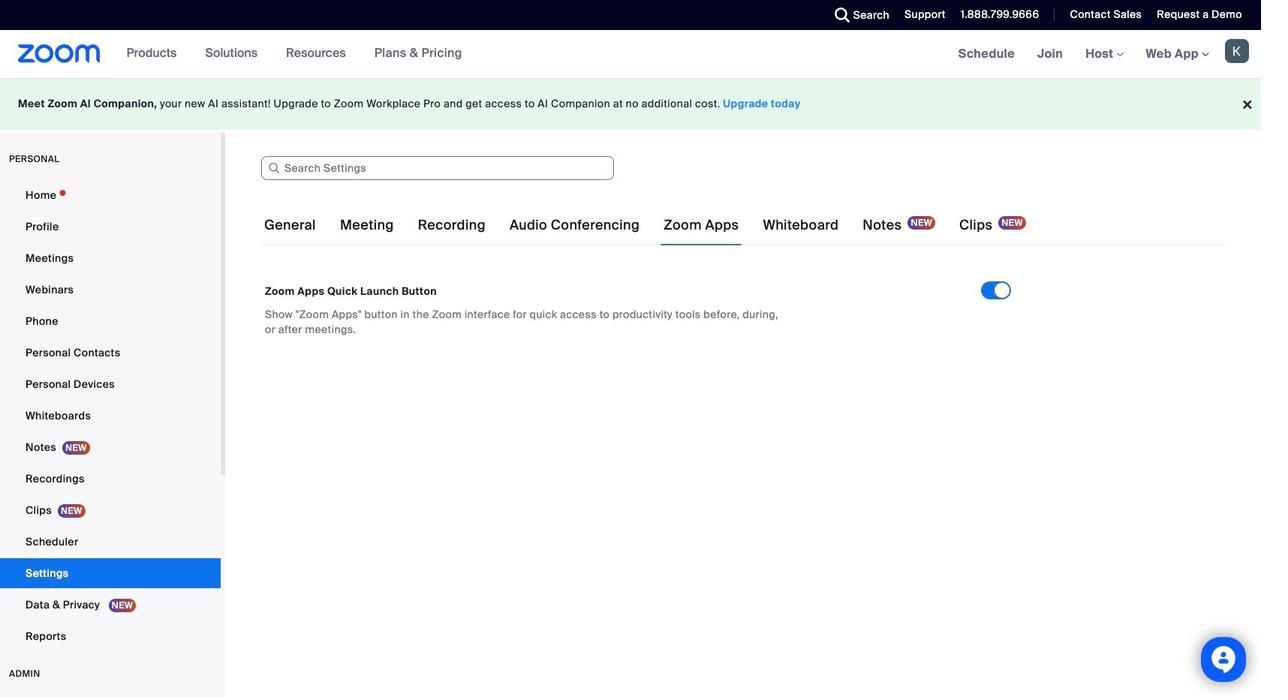 Task type: describe. For each thing, give the bounding box(es) containing it.
profile picture image
[[1225, 39, 1249, 63]]

personal menu menu
[[0, 180, 221, 653]]

Search Settings text field
[[261, 156, 614, 180]]

zoom logo image
[[18, 44, 100, 63]]



Task type: vqa. For each thing, say whether or not it's contained in the screenshot.
the Tabs of my account settings page tab list
yes



Task type: locate. For each thing, give the bounding box(es) containing it.
footer
[[0, 78, 1261, 130]]

meetings navigation
[[947, 30, 1261, 79]]

product information navigation
[[115, 30, 474, 78]]

banner
[[0, 30, 1261, 79]]

tabs of my account settings page tab list
[[261, 204, 1029, 246]]



